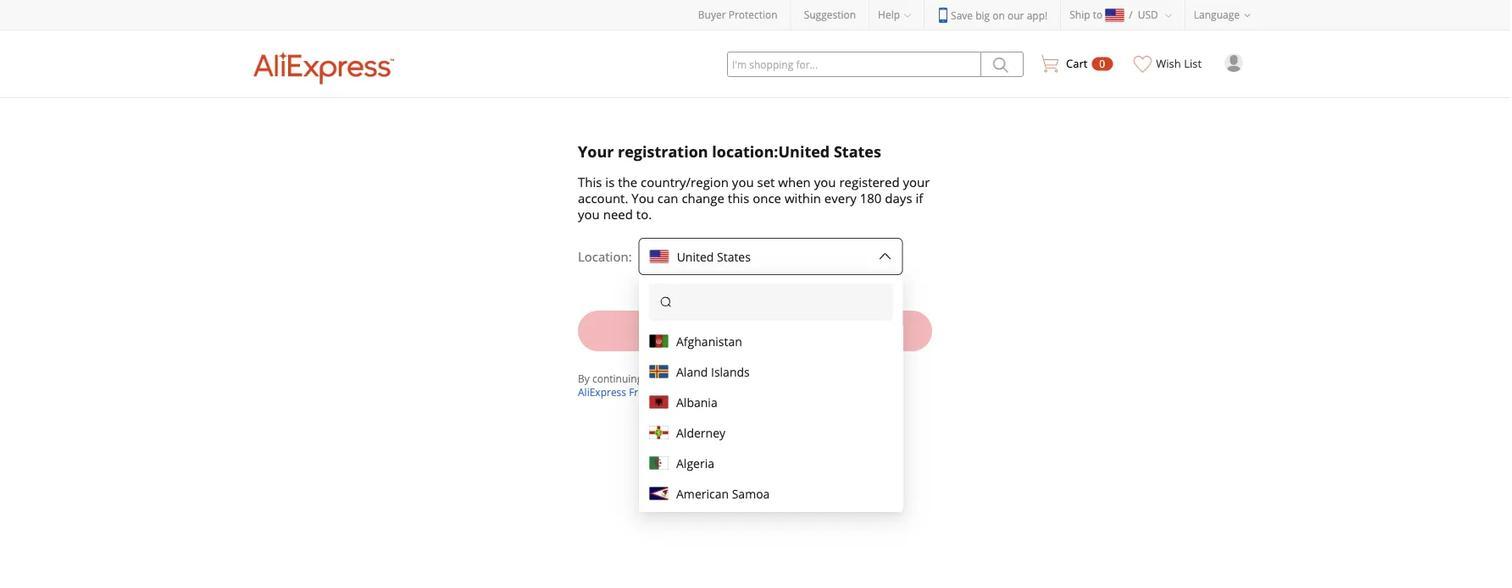 Task type: vqa. For each thing, say whether or not it's contained in the screenshot.
Help center's center
no



Task type: describe. For each thing, give the bounding box(es) containing it.
language link
[[1186, 0, 1264, 30]]

your
[[903, 174, 930, 191]]

algeria
[[677, 456, 715, 472]]

arrowup image
[[879, 250, 892, 264]]

albania
[[677, 395, 718, 411]]

your
[[578, 141, 614, 162]]

ship
[[1070, 8, 1091, 22]]

ship to
[[1070, 8, 1103, 22]]

membership
[[653, 385, 713, 399]]

can
[[658, 190, 679, 207]]

save big on our app!
[[951, 8, 1048, 22]]

registration
[[618, 141, 708, 162]]

agreement
[[716, 385, 768, 399]]

suggestion
[[804, 8, 856, 22]]

when
[[778, 174, 811, 191]]

accepted
[[820, 372, 863, 386]]

change
[[728, 321, 783, 342]]

0 horizontal spatial states
[[717, 249, 751, 265]]

within
[[785, 190, 821, 207]]

language
[[1194, 8, 1240, 22]]

I'm shopping for... text field
[[727, 52, 982, 77]]

this
[[578, 174, 602, 191]]

buyer protection
[[698, 8, 778, 22]]

days
[[885, 190, 913, 207]]

our inside by continuing, you confirm that you have read and accepted our aliexpress free membership agreement
[[865, 372, 882, 386]]

wish list link
[[1126, 31, 1211, 86]]

this is the country/region you set when you registered your account. you can change this once within every 180 days if you need to.
[[578, 174, 930, 223]]

that
[[708, 372, 727, 386]]

need
[[603, 206, 633, 223]]

you right that
[[729, 372, 747, 386]]

if
[[916, 190, 924, 207]]

buyer protection link
[[698, 8, 778, 22]]

once
[[753, 190, 782, 207]]

you left the need
[[578, 206, 600, 223]]

every
[[825, 190, 857, 207]]

united states
[[677, 249, 751, 265]]

free
[[629, 385, 650, 399]]

aland islands
[[677, 364, 750, 380]]

save
[[951, 8, 973, 22]]



Task type: locate. For each thing, give the bounding box(es) containing it.
states up the registered
[[834, 141, 882, 162]]

to.
[[637, 206, 652, 223]]

0 vertical spatial our
[[1008, 8, 1025, 22]]

samoa
[[732, 486, 770, 502]]

list
[[1184, 56, 1202, 71]]

set
[[757, 174, 775, 191]]

change
[[682, 190, 725, 207]]

wish
[[1157, 56, 1182, 71]]

states
[[834, 141, 882, 162], [717, 249, 751, 265]]

180
[[860, 190, 882, 207]]

1 horizontal spatial states
[[834, 141, 882, 162]]

islands
[[711, 364, 750, 380]]

is
[[606, 174, 615, 191]]

location:
[[578, 248, 632, 265]]

help
[[878, 8, 900, 22]]

country/region
[[641, 174, 729, 191]]

1 horizontal spatial our
[[1008, 8, 1025, 22]]

you right when on the top right of the page
[[814, 174, 836, 191]]

you left set
[[732, 174, 754, 191]]

have
[[749, 372, 772, 386]]

wish list
[[1157, 56, 1202, 71]]

you
[[732, 174, 754, 191], [814, 174, 836, 191], [578, 206, 600, 223], [648, 372, 665, 386], [729, 372, 747, 386]]

aliexpress free membership agreement link
[[578, 385, 768, 399]]

0 vertical spatial states
[[834, 141, 882, 162]]

app!
[[1027, 8, 1048, 22]]

you left confirm in the left of the page
[[648, 372, 665, 386]]

our right accepted
[[865, 372, 882, 386]]

alderney
[[677, 425, 726, 441]]

your registration location:united states
[[578, 141, 882, 162]]

aland
[[677, 364, 708, 380]]

change button
[[578, 311, 933, 352]]

usd
[[1138, 8, 1159, 22]]

aliexpress
[[578, 385, 627, 399]]

0
[[1100, 57, 1106, 71]]

1 vertical spatial states
[[717, 249, 751, 265]]

1 vertical spatial our
[[865, 372, 882, 386]]

suggestion link
[[804, 8, 856, 22]]

confirm
[[668, 372, 705, 386]]

None text field
[[677, 292, 859, 314]]

this
[[728, 190, 750, 207]]

cart
[[1066, 56, 1088, 71]]

american samoa
[[677, 486, 770, 502]]

on
[[993, 8, 1005, 22]]

united
[[677, 249, 714, 265]]

the
[[618, 174, 638, 191]]

to
[[1093, 8, 1103, 22]]

american
[[677, 486, 729, 502]]

by
[[578, 372, 590, 386]]

location:united
[[712, 141, 830, 162]]

our
[[1008, 8, 1025, 22], [865, 372, 882, 386]]

buyer
[[698, 8, 726, 22]]

read
[[775, 372, 797, 386]]

continuing,
[[593, 372, 645, 386]]

0 horizontal spatial our
[[865, 372, 882, 386]]

/
[[1129, 8, 1133, 22]]

and
[[799, 372, 817, 386]]

registered
[[840, 174, 900, 191]]

afghanistan
[[677, 334, 742, 350]]

account.
[[578, 190, 629, 207]]

big
[[976, 8, 990, 22]]

you
[[632, 190, 654, 207]]

by continuing, you confirm that you have read and accepted our aliexpress free membership agreement
[[578, 372, 882, 399]]

states right united
[[717, 249, 751, 265]]

save big on our app! link
[[938, 8, 1048, 23]]

/ usd
[[1129, 8, 1159, 22]]

our right on at the top of the page
[[1008, 8, 1025, 22]]

protection
[[729, 8, 778, 22]]

None submit
[[982, 52, 1024, 77]]



